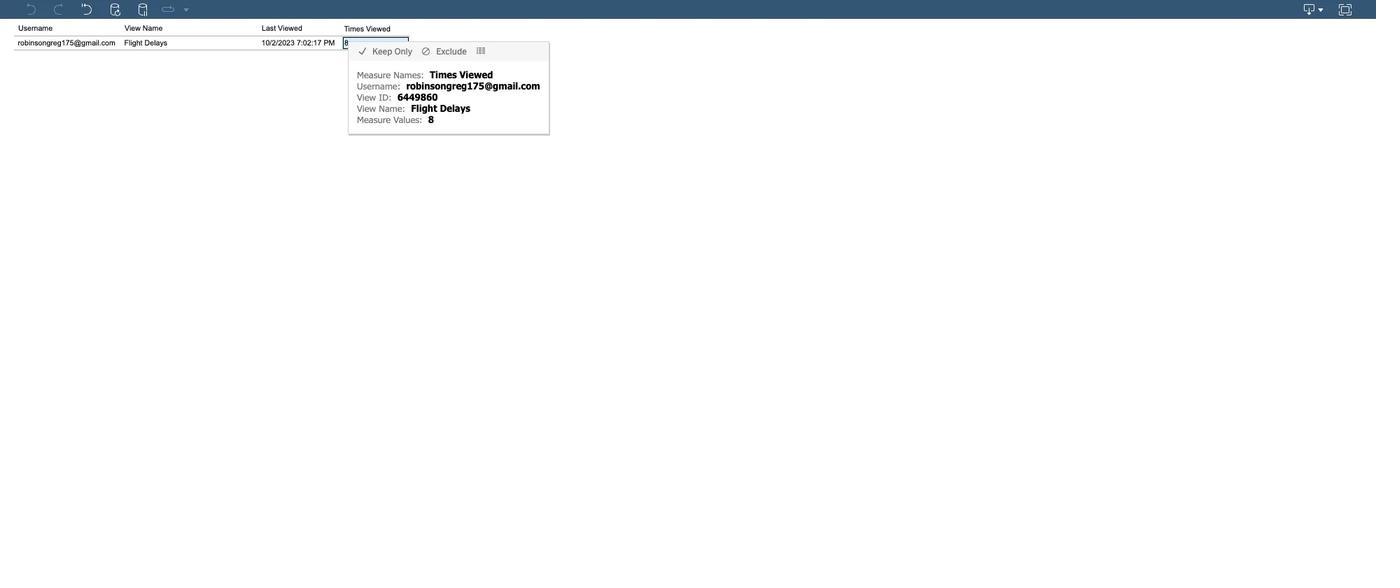Task type: vqa. For each thing, say whether or not it's contained in the screenshot.
CONNECT TO DATA
no



Task type: locate. For each thing, give the bounding box(es) containing it.
measure down id:
[[357, 114, 391, 126]]

keep only
[[373, 47, 413, 57]]

measure names: times viewed username: robinsongreg175@gmail.com view id: 6449860 view name: flight delays measure values: 8
[[357, 70, 540, 126]]

10/2/2023 7:02:17 PM, Last Viewed. Press Space to toggle selection. Press Escape to go back to the left margin. Use arrow keys to navigate headers text field
[[257, 36, 341, 50]]

exclude button
[[417, 42, 471, 61]]

view
[[357, 92, 376, 103], [357, 103, 376, 114]]

1 view from the top
[[357, 92, 376, 103]]

measure
[[357, 70, 391, 81], [357, 114, 391, 126]]

0 vertical spatial measure
[[357, 70, 391, 81]]

id:
[[379, 92, 392, 103]]

keep only button
[[353, 42, 417, 61]]

exclude
[[436, 47, 467, 57]]

robinsongreg175@gmail.com, Username. Press Space to toggle selection. Press Escape to go back to the left margin. Use arrow keys to navigate headers text field
[[14, 36, 120, 50]]

names:
[[394, 70, 424, 81]]

6449860
[[398, 92, 438, 103]]

username:
[[357, 81, 401, 92]]

measure down keep
[[357, 70, 391, 81]]

1 vertical spatial measure
[[357, 114, 391, 126]]

times
[[430, 70, 457, 81]]



Task type: describe. For each thing, give the bounding box(es) containing it.
viewed
[[460, 70, 493, 81]]

values:
[[394, 114, 423, 126]]

flight
[[411, 103, 437, 114]]

2 view from the top
[[357, 103, 376, 114]]

2 measure from the top
[[357, 114, 391, 126]]

visualization controls toolbar
[[0, 0, 1377, 19]]

Times Viewed, . Press Space to toggle selection. Press Escape to go back to the left margin. Use arrow keys to navigate headers text field
[[341, 22, 409, 36]]

only
[[395, 47, 413, 57]]

keep
[[373, 47, 393, 57]]

view data... image
[[475, 46, 487, 57]]

robinsongreg175@gmail.com
[[406, 81, 540, 92]]

8
[[428, 114, 434, 126]]

marks. press enter to open the view data window.. use arrow keys to navigate data visualization elements. image
[[341, 36, 410, 50]]

name:
[[379, 103, 406, 114]]

Flight Delays, View Name. Press Space to toggle selection. Press Escape to go back to the left margin. Use arrow keys to navigate headers text field
[[120, 36, 257, 50]]

1 measure from the top
[[357, 70, 391, 81]]

delays
[[440, 103, 470, 114]]



